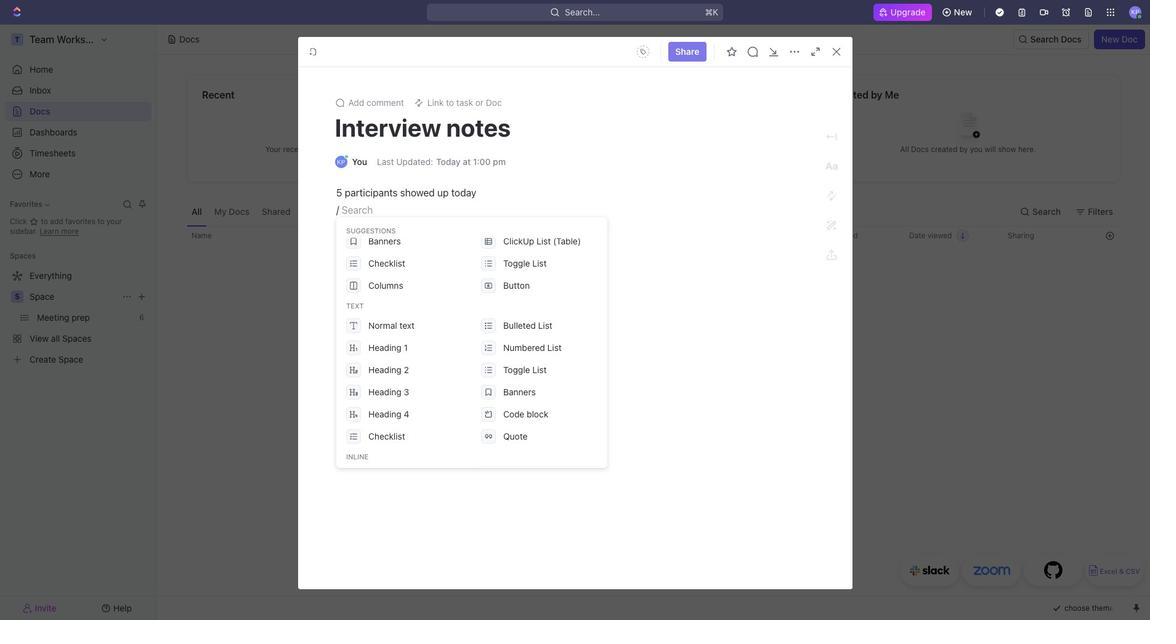Task type: describe. For each thing, give the bounding box(es) containing it.
excel
[[1100, 568, 1118, 576]]

0 horizontal spatial and
[[671, 411, 684, 420]]

tab list containing all
[[187, 197, 492, 226]]

invite
[[35, 603, 56, 613]]

3
[[404, 387, 409, 397]]

tasks
[[767, 401, 785, 410]]

text
[[346, 302, 364, 310]]

0 horizontal spatial to
[[41, 217, 48, 226]]

0 horizontal spatial banners
[[369, 236, 401, 247]]

button
[[503, 280, 530, 291]]

text
[[400, 320, 415, 331]]

upgrade
[[891, 7, 926, 17]]

your
[[265, 145, 281, 154]]

let's create your first clickup doc! row
[[187, 293, 1121, 455]]

s
[[15, 292, 20, 301]]

home
[[30, 64, 53, 75]]

create
[[593, 379, 625, 392]]

favorites
[[10, 200, 42, 209]]

table
[[369, 214, 390, 224]]

up
[[437, 187, 449, 198]]

share
[[676, 46, 700, 57]]

today
[[451, 187, 476, 198]]

bulleted list
[[503, 320, 553, 331]]

more.
[[686, 411, 706, 420]]

sharing
[[1008, 231, 1035, 240]]

search docs button
[[1013, 30, 1089, 49]]

add
[[50, 217, 63, 226]]

location
[[545, 231, 575, 240]]

date updated
[[811, 231, 858, 240]]

sidebar navigation
[[0, 25, 157, 621]]

created
[[931, 145, 958, 154]]

quote
[[503, 431, 528, 442]]

heading 1
[[369, 343, 408, 353]]

upgrade link
[[874, 4, 932, 21]]

created
[[832, 89, 869, 100]]

no recent docs image
[[314, 103, 364, 152]]

code
[[503, 409, 525, 420]]

toggle for banners
[[503, 365, 530, 375]]

code block
[[503, 409, 549, 420]]

1 horizontal spatial and
[[787, 401, 800, 410]]

1 horizontal spatial banners
[[503, 387, 536, 397]]

doc!
[[718, 379, 742, 392]]

workspace button
[[339, 197, 394, 226]]

1 horizontal spatial by
[[960, 145, 968, 154]]

your inside let's create your first clickup doc! row
[[628, 379, 650, 392]]

heading for heading 4
[[369, 409, 402, 420]]

assigned button
[[396, 197, 444, 226]]

inbox link
[[5, 81, 152, 100]]

excel & csv link
[[1086, 556, 1144, 587]]

space, , element
[[11, 291, 23, 303]]

2
[[404, 365, 409, 375]]

add comment
[[348, 97, 404, 108]]

heading for heading 3
[[369, 387, 402, 397]]

dashboards,
[[560, 411, 604, 420]]

⌘k
[[705, 7, 719, 17]]

new doc
[[1102, 34, 1138, 44]]

normal
[[369, 320, 397, 331]]

today
[[436, 157, 461, 167]]

last
[[377, 157, 394, 167]]

search...
[[565, 7, 600, 17]]

click
[[10, 217, 29, 226]]

pm
[[493, 157, 506, 167]]

&
[[1120, 568, 1125, 576]]

heading 2
[[369, 365, 409, 375]]

toggle list for button
[[503, 258, 547, 269]]

created by me
[[832, 89, 899, 100]]

heading for heading 1
[[369, 343, 402, 353]]

list up numbered list
[[538, 320, 553, 331]]

new button
[[937, 2, 980, 22]]

clickup inside row
[[676, 379, 715, 392]]

project
[[583, 401, 608, 410]]

viewed
[[928, 231, 952, 240]]

sidebar.
[[10, 227, 37, 236]]

favorites
[[65, 217, 95, 226]]

invite button
[[5, 600, 75, 617]]

numbered
[[503, 343, 545, 353]]

dashboards
[[30, 127, 77, 137]]

search button
[[1016, 202, 1069, 222]]

list down clickup list (table)
[[533, 258, 547, 269]]

my docs
[[214, 206, 250, 217]]

suggestions
[[346, 227, 396, 235]]

5 participants showed up today
[[336, 187, 476, 198]]

recently
[[283, 145, 311, 154]]

add
[[348, 97, 364, 108]]

archived
[[451, 206, 487, 217]]

shared button
[[257, 197, 296, 226]]

heading for heading 2
[[369, 365, 402, 375]]

all docs created by you will show here.
[[901, 145, 1036, 154]]

bases
[[679, 401, 700, 410]]



Task type: locate. For each thing, give the bounding box(es) containing it.
toggle up button
[[503, 258, 530, 269]]

heading 3
[[369, 387, 409, 397]]

more
[[61, 227, 79, 236]]

heading 4
[[369, 409, 409, 420]]

banners up create
[[503, 387, 536, 397]]

timesheets
[[30, 148, 76, 158]]

learn more
[[40, 227, 79, 236]]

and right tasks
[[787, 401, 800, 410]]

clickup
[[503, 236, 534, 247], [676, 379, 715, 392]]

knowledge
[[639, 401, 677, 410]]

date left viewed at the top right
[[910, 231, 926, 240]]

1 vertical spatial and
[[671, 411, 684, 420]]

with
[[702, 401, 716, 410]]

all for all
[[192, 206, 202, 217]]

0 horizontal spatial clickup
[[503, 236, 534, 247]]

docs inside sidebar navigation
[[30, 106, 50, 116]]

create
[[508, 401, 531, 410]]

docs
[[179, 34, 200, 44], [1061, 34, 1082, 44], [30, 106, 50, 116], [342, 145, 359, 154], [911, 145, 929, 154], [229, 206, 250, 217]]

2 heading from the top
[[369, 365, 402, 375]]

docs.
[[719, 401, 739, 410]]

all left created
[[901, 145, 909, 154]]

1 vertical spatial clickup
[[676, 379, 715, 392]]

here. up "updated:"
[[395, 145, 413, 154]]

4 heading from the top
[[369, 409, 402, 420]]

excel & csv
[[1100, 568, 1140, 576]]

1
[[404, 343, 408, 353]]

checklist
[[369, 258, 405, 269], [369, 431, 405, 442]]

will
[[362, 145, 373, 154], [985, 145, 996, 154]]

toggle down numbered
[[503, 365, 530, 375]]

list right numbered
[[548, 343, 562, 353]]

search for search
[[1033, 206, 1061, 217]]

checklist up columns
[[369, 258, 405, 269]]

1 will from the left
[[362, 145, 373, 154]]

2 toggle from the top
[[503, 365, 530, 375]]

your inside to add favorites to your sidebar.
[[107, 217, 122, 226]]

new right upgrade
[[954, 7, 972, 17]]

1 vertical spatial new
[[1102, 34, 1120, 44]]

your right favorites
[[107, 217, 122, 226]]

by left you
[[960, 145, 968, 154]]

csv
[[1126, 568, 1140, 576]]

3 heading from the top
[[369, 387, 402, 397]]

banners
[[369, 236, 401, 247], [503, 387, 536, 397]]

new for new doc
[[1102, 34, 1120, 44]]

new doc button
[[1094, 30, 1146, 49]]

1 vertical spatial all
[[192, 206, 202, 217]]

heading left 3
[[369, 387, 402, 397]]

archived button
[[446, 197, 492, 226]]

date left 'updated'
[[811, 231, 827, 240]]

1 horizontal spatial will
[[985, 145, 996, 154]]

1 horizontal spatial to
[[98, 217, 105, 226]]

1 checklist from the top
[[369, 258, 405, 269]]

heading left 4
[[369, 409, 402, 420]]

1 vertical spatial checklist
[[369, 431, 405, 442]]

1 horizontal spatial show
[[998, 145, 1017, 154]]

0 vertical spatial toggle list
[[503, 258, 547, 269]]

0 vertical spatial your
[[107, 217, 122, 226]]

1 date from the left
[[811, 231, 827, 240]]

by left me
[[871, 89, 883, 100]]

1 toggle list from the top
[[503, 258, 547, 269]]

clickup down the template
[[503, 236, 534, 247]]

0 horizontal spatial your
[[107, 217, 122, 226]]

toggle list down numbered
[[503, 365, 547, 375]]

you
[[970, 145, 983, 154]]

to add favorites to your sidebar.
[[10, 217, 122, 236]]

4
[[404, 409, 409, 420]]

list left (table)
[[537, 236, 551, 247]]

create anything from project plans to knowledge bases with docs. embed tasks and dashboards, assign comments, and more.
[[508, 401, 800, 420]]

tab list
[[187, 197, 492, 226]]

new
[[954, 7, 972, 17], [1102, 34, 1120, 44]]

from
[[565, 401, 581, 410]]

0 vertical spatial clickup
[[503, 236, 534, 247]]

assign
[[606, 411, 628, 420]]

doc
[[1122, 34, 1138, 44]]

row containing name
[[187, 226, 1121, 246]]

1 horizontal spatial all
[[901, 145, 909, 154]]

let's
[[566, 379, 590, 392]]

1 vertical spatial toggle list
[[503, 365, 547, 375]]

date updated button
[[804, 226, 866, 246]]

0 vertical spatial banners
[[369, 236, 401, 247]]

learn more link
[[40, 227, 79, 236]]

0 vertical spatial search
[[1031, 34, 1059, 44]]

2 date from the left
[[910, 231, 926, 240]]

1 here. from the left
[[395, 145, 413, 154]]

1 horizontal spatial date
[[910, 231, 926, 240]]

numbered list
[[503, 343, 562, 353]]

and down "bases"
[[671, 411, 684, 420]]

clickup list (table)
[[503, 236, 581, 247]]

1 vertical spatial toggle
[[503, 365, 530, 375]]

2 toggle list from the top
[[503, 365, 547, 375]]

list down numbered list
[[533, 365, 547, 375]]

template
[[503, 214, 540, 224]]

last updated: today at 1:00 pm
[[377, 157, 506, 167]]

plans
[[610, 401, 628, 410]]

1 vertical spatial your
[[628, 379, 650, 392]]

row
[[187, 226, 1121, 246]]

/
[[336, 205, 339, 216]]

date for date viewed
[[910, 231, 926, 240]]

0 horizontal spatial date
[[811, 231, 827, 240]]

(table)
[[553, 236, 581, 247]]

date inside date updated 'button'
[[811, 231, 827, 240]]

space
[[30, 291, 54, 302]]

0 vertical spatial toggle
[[503, 258, 530, 269]]

0 horizontal spatial show
[[375, 145, 393, 154]]

will down interview
[[362, 145, 373, 154]]

1 vertical spatial banners
[[503, 387, 536, 397]]

toggle list
[[503, 258, 547, 269], [503, 365, 547, 375]]

0 horizontal spatial all
[[192, 206, 202, 217]]

my docs button
[[209, 197, 254, 226]]

checklist down heading 4
[[369, 431, 405, 442]]

1 horizontal spatial new
[[1102, 34, 1120, 44]]

by
[[871, 89, 883, 100], [960, 145, 968, 154]]

search for search docs
[[1031, 34, 1059, 44]]

2 will from the left
[[985, 145, 996, 154]]

heading left 2
[[369, 365, 402, 375]]

all inside button
[[192, 206, 202, 217]]

1 toggle from the top
[[503, 258, 530, 269]]

to right favorites
[[98, 217, 105, 226]]

your
[[107, 217, 122, 226], [628, 379, 650, 392]]

1 horizontal spatial here.
[[1019, 145, 1036, 154]]

your left the first
[[628, 379, 650, 392]]

will right you
[[985, 145, 996, 154]]

toggle for button
[[503, 258, 530, 269]]

clickup up "bases"
[[676, 379, 715, 392]]

0 horizontal spatial by
[[871, 89, 883, 100]]

embed
[[741, 401, 765, 410]]

normal text
[[369, 320, 415, 331]]

learn
[[40, 227, 59, 236]]

1 vertical spatial search
[[1033, 206, 1061, 217]]

show up last
[[375, 145, 393, 154]]

all
[[901, 145, 909, 154], [192, 206, 202, 217]]

comment
[[367, 97, 404, 108]]

date viewed
[[910, 231, 952, 240]]

comments,
[[630, 411, 669, 420]]

spaces
[[10, 251, 36, 261]]

1 vertical spatial by
[[960, 145, 968, 154]]

1 heading from the top
[[369, 343, 402, 353]]

docs link
[[5, 102, 152, 121]]

2 here. from the left
[[1019, 145, 1036, 154]]

1:00
[[473, 157, 491, 167]]

block
[[527, 409, 549, 420]]

shared
[[262, 206, 291, 217]]

0 vertical spatial all
[[901, 145, 909, 154]]

assigned
[[401, 206, 439, 217]]

0 horizontal spatial new
[[954, 7, 972, 17]]

0 horizontal spatial here.
[[395, 145, 413, 154]]

show right you
[[998, 145, 1017, 154]]

all for all docs created by you will show here.
[[901, 145, 909, 154]]

interview
[[335, 113, 441, 142]]

me
[[885, 89, 899, 100]]

to up the learn
[[41, 217, 48, 226]]

here. right you
[[1019, 145, 1036, 154]]

no created by me docs image
[[944, 103, 993, 152]]

0 horizontal spatial will
[[362, 145, 373, 154]]

all button
[[187, 197, 207, 226]]

show
[[375, 145, 393, 154], [998, 145, 1017, 154]]

0 vertical spatial and
[[787, 401, 800, 410]]

favorites button
[[5, 197, 55, 212]]

1 horizontal spatial clickup
[[676, 379, 715, 392]]

2 show from the left
[[998, 145, 1017, 154]]

2 checklist from the top
[[369, 431, 405, 442]]

new for new
[[954, 7, 972, 17]]

toggle list up button
[[503, 258, 547, 269]]

search docs
[[1031, 34, 1082, 44]]

to inside create anything from project plans to knowledge bases with docs. embed tasks and dashboards, assign comments, and more.
[[630, 401, 637, 410]]

all left my
[[192, 206, 202, 217]]

opened
[[313, 145, 340, 154]]

1 show from the left
[[375, 145, 393, 154]]

interview notes
[[335, 113, 511, 142]]

let's create your first clickup doc! table
[[187, 226, 1121, 455]]

0 vertical spatial by
[[871, 89, 883, 100]]

0 vertical spatial new
[[954, 7, 972, 17]]

1 horizontal spatial your
[[628, 379, 650, 392]]

invite user image
[[23, 603, 32, 614]]

heading left 1
[[369, 343, 402, 353]]

banners down suggestions
[[369, 236, 401, 247]]

to right plans
[[630, 401, 637, 410]]

date for date updated
[[811, 231, 827, 240]]

2 horizontal spatial to
[[630, 401, 637, 410]]

dashboards link
[[5, 123, 152, 142]]

0 vertical spatial checklist
[[369, 258, 405, 269]]

date inside date viewed button
[[910, 231, 926, 240]]

toggle list for banners
[[503, 365, 547, 375]]

new left doc
[[1102, 34, 1120, 44]]



Task type: vqa. For each thing, say whether or not it's contained in the screenshot.
the Doc template element associated with Brand Book
no



